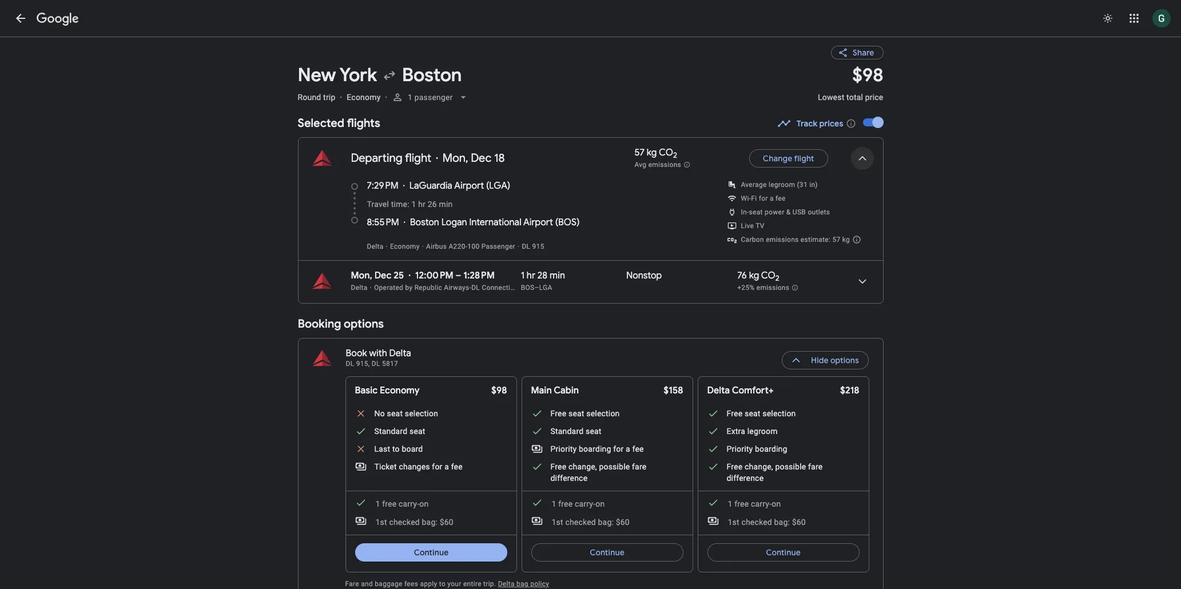 Task type: describe. For each thing, give the bounding box(es) containing it.
 image for the top  image
[[340, 93, 342, 102]]

98 us dollars element
[[853, 64, 884, 87]]

7:29 pm
[[367, 180, 399, 192]]

boston for boston logan international airport (bos)
[[410, 217, 439, 228]]

hide options button
[[782, 347, 869, 374]]

free down main cabin
[[551, 409, 567, 418]]

kg for 76 kg co
[[749, 270, 759, 281]]

fee for wi-fi for a fee
[[776, 195, 786, 203]]

passenger
[[415, 93, 453, 102]]

difference for comfort+
[[727, 474, 764, 483]]

&
[[787, 208, 791, 216]]

lowest
[[818, 93, 845, 102]]

$60 for economy
[[440, 518, 454, 527]]

extra
[[727, 427, 746, 436]]

for for boarding
[[613, 445, 624, 454]]

operated
[[374, 284, 403, 292]]

1 free carry-on for basic economy
[[376, 499, 429, 509]]

fare for $158
[[632, 462, 647, 471]]

bag: for economy
[[422, 518, 438, 527]]

checked for main cabin
[[565, 518, 596, 527]]

price
[[865, 93, 884, 102]]

28
[[538, 270, 548, 281]]

dl left shuttle
[[521, 284, 529, 292]]

priority for comfort+
[[727, 445, 753, 454]]

selection for comfort+
[[763, 409, 796, 418]]

wi-fi for a fee
[[741, 195, 786, 203]]

delta down '8:55 pm' text field
[[367, 243, 384, 251]]

flight for departing flight
[[405, 151, 431, 165]]

operated by republic airways-dl connection-dl shuttle
[[374, 284, 554, 292]]

for for fi
[[759, 195, 768, 203]]

in)
[[810, 181, 818, 189]]

main cabin
[[531, 385, 579, 396]]

travel time: 1 hr 26 min
[[367, 200, 453, 209]]

standard seat for cabin
[[551, 427, 602, 436]]

1st for cabin
[[552, 518, 563, 527]]

2 for 57 kg co
[[673, 151, 677, 160]]

100
[[468, 243, 480, 251]]

bag: for comfort+
[[774, 518, 790, 527]]

passenger
[[482, 243, 515, 251]]

selection for cabin
[[587, 409, 620, 418]]

wi-
[[741, 195, 751, 203]]

ticket
[[374, 462, 397, 471]]

dl down 1:28 pm text field
[[472, 284, 480, 292]]

priority boarding
[[727, 445, 788, 454]]

possible for main cabin
[[599, 462, 630, 471]]

on for economy
[[419, 499, 429, 509]]

hr inside "1 hr 28 min bos – lga"
[[527, 270, 536, 281]]

delta bag policy link
[[498, 580, 549, 588]]

continue for main cabin
[[590, 548, 625, 558]]

free down priority boarding
[[727, 462, 743, 471]]

your
[[448, 580, 461, 588]]

(bos)
[[555, 217, 580, 228]]

free up extra
[[727, 409, 743, 418]]

total duration 1 hr 28 min. element
[[521, 270, 626, 283]]

915,
[[356, 360, 370, 368]]

Arrival time: 8:55 PM. text field
[[367, 217, 399, 228]]

Flight numbers DL 915, DL 5817 text field
[[346, 360, 398, 368]]

$98 for $98 lowest total price
[[853, 64, 884, 87]]

bag: for cabin
[[598, 518, 614, 527]]

8:55 pm
[[367, 217, 399, 228]]

delta comfort+
[[707, 385, 774, 396]]

possible for delta comfort+
[[775, 462, 806, 471]]

1st checked bag: $60 for delta comfort+
[[728, 518, 806, 527]]

Departure time: 7:29 PM. text field
[[367, 180, 399, 192]]

extra legroom
[[727, 427, 778, 436]]

checked for basic economy
[[389, 518, 420, 527]]

continue button for main
[[531, 539, 683, 566]]

1 inside "1 hr 28 min bos – lga"
[[521, 270, 525, 281]]

in-seat power & usb outlets
[[741, 208, 830, 216]]

76 kg co 2
[[738, 270, 780, 283]]

emissions for 57 kg co
[[649, 161, 681, 169]]

book with delta dl 915, dl 5817
[[346, 348, 411, 368]]

track
[[797, 118, 818, 129]]

average
[[741, 181, 767, 189]]

1 vertical spatial emissions
[[766, 236, 799, 244]]

2 for 76 kg co
[[776, 274, 780, 283]]

first checked bag costs 60 us dollars element for basic economy
[[355, 515, 454, 528]]

list inside main content
[[298, 138, 883, 303]]

bos
[[521, 284, 535, 292]]

for for changes
[[432, 462, 443, 471]]

priority boarding for a fee
[[551, 445, 644, 454]]

2 vertical spatial  image
[[370, 284, 372, 292]]

mon, for mon, dec 18
[[443, 151, 468, 165]]

co for 57 kg co
[[659, 147, 673, 158]]

2 vertical spatial economy
[[380, 385, 420, 396]]

seat up "extra legroom" on the right of page
[[745, 409, 761, 418]]

no
[[374, 409, 385, 418]]

1 hr 28 min bos – lga
[[521, 270, 565, 292]]

free change, possible fare difference for cabin
[[551, 462, 647, 483]]

fees
[[405, 580, 418, 588]]

0 vertical spatial  image
[[385, 93, 388, 102]]

no seat selection
[[374, 409, 438, 418]]

seat up board
[[410, 427, 425, 436]]

connection-
[[482, 284, 521, 292]]

by
[[405, 284, 413, 292]]

change
[[763, 153, 793, 164]]

a for wi-fi for a fee
[[770, 195, 774, 203]]

first checked bag costs 60 us dollars element for delta comfort+
[[707, 515, 806, 528]]

Departure time: 12:00 PM. text field
[[415, 270, 454, 281]]

0 horizontal spatial airport
[[454, 180, 484, 192]]

+25% emissions
[[738, 284, 790, 292]]

share button
[[831, 46, 884, 60]]

1 passenger button
[[388, 84, 474, 111]]

a for priority boarding for a fee
[[626, 445, 630, 454]]

1 horizontal spatial 57
[[833, 236, 841, 244]]

trip
[[323, 93, 336, 102]]

min inside "1 hr 28 min bos – lga"
[[550, 270, 565, 281]]

dl 915
[[522, 243, 544, 251]]

18
[[494, 151, 505, 165]]

1 vertical spatial kg
[[843, 236, 850, 244]]

continue for delta comfort+
[[766, 548, 801, 558]]

learn more about tracked prices image
[[846, 118, 856, 129]]

difference for cabin
[[551, 474, 588, 483]]

hide options
[[812, 355, 860, 366]]

last to board
[[374, 445, 423, 454]]

avg
[[635, 161, 647, 169]]

1 vertical spatial to
[[439, 580, 446, 588]]

booking
[[298, 317, 341, 331]]

dec for 25
[[375, 270, 392, 281]]

basic economy
[[355, 385, 420, 396]]

standard seat for economy
[[374, 427, 425, 436]]

first checked bag costs 60 us dollars element for main cabin
[[531, 515, 630, 528]]

power
[[765, 208, 785, 216]]

international
[[469, 217, 522, 228]]

avg emissions
[[635, 161, 681, 169]]

delta left comfort+
[[707, 385, 730, 396]]

on for comfort+
[[772, 499, 781, 509]]

1 passenger
[[408, 93, 453, 102]]

2 horizontal spatial  image
[[422, 243, 424, 251]]

loading results progress bar
[[0, 37, 1181, 39]]

prices
[[820, 118, 844, 129]]

1st checked bag: $60 for basic economy
[[376, 518, 454, 527]]

delta down mon, dec 25
[[351, 284, 368, 292]]

york
[[339, 64, 377, 87]]

free for economy
[[382, 499, 397, 509]]

carbon
[[741, 236, 764, 244]]

priority for cabin
[[551, 445, 577, 454]]

5817
[[382, 360, 398, 368]]

– inside "1 hr 28 min bos – lga"
[[535, 284, 539, 292]]

Arrival time: 1:28 PM. text field
[[464, 270, 495, 281]]

delta inside book with delta dl 915, dl 5817
[[389, 348, 411, 359]]

airbus a220-100 passenger
[[426, 243, 515, 251]]

airbus
[[426, 243, 447, 251]]

estimate:
[[801, 236, 831, 244]]

return flight on monday, december 25. leaves boston logan international airport at 12:00 pm on monday, december 25 and arrives at laguardia airport at 1:28 pm on monday, december 25. element
[[351, 270, 495, 281]]

co for 76 kg co
[[761, 270, 776, 281]]

policy
[[530, 580, 549, 588]]

fare and baggage fees apply to your entire trip. delta bag policy
[[345, 580, 549, 588]]

emissions for 76 kg co
[[757, 284, 790, 292]]



Task type: locate. For each thing, give the bounding box(es) containing it.
0 vertical spatial co
[[659, 147, 673, 158]]

1 horizontal spatial fare
[[808, 462, 823, 471]]

2 free from the left
[[559, 499, 573, 509]]

free change, possible fare difference
[[551, 462, 647, 483], [727, 462, 823, 483]]

economy
[[347, 93, 381, 102], [390, 243, 420, 251], [380, 385, 420, 396]]

basic
[[355, 385, 378, 396]]

1 priority from the left
[[551, 445, 577, 454]]

flight details. return flight on monday, december 25. leaves boston logan international airport at 12:00 pm on monday, december 25 and arrives at laguardia airport at 1:28 pm on monday, december 25. image
[[849, 268, 876, 295]]

0 horizontal spatial first checked bag costs 60 us dollars element
[[355, 515, 454, 528]]

seat right no
[[387, 409, 403, 418]]

fare
[[345, 580, 359, 588]]

0 vertical spatial min
[[439, 200, 453, 209]]

kg
[[647, 147, 657, 158], [843, 236, 850, 244], [749, 270, 759, 281]]

3 1 free carry-on from the left
[[728, 499, 781, 509]]

2 on from the left
[[596, 499, 605, 509]]

– down 28
[[535, 284, 539, 292]]

1 inside popup button
[[408, 93, 413, 102]]

1 horizontal spatial carry-
[[575, 499, 596, 509]]

bag
[[517, 580, 529, 588]]

 image left airbus
[[422, 243, 424, 251]]

checked for delta comfort+
[[742, 518, 772, 527]]

economy up 25
[[390, 243, 420, 251]]

2 selection from the left
[[587, 409, 620, 418]]

2 $60 from the left
[[616, 518, 630, 527]]

2 bag: from the left
[[598, 518, 614, 527]]

2 horizontal spatial carry-
[[751, 499, 772, 509]]

tv
[[756, 222, 765, 230]]

1 horizontal spatial free seat selection
[[727, 409, 796, 418]]

continue button
[[355, 539, 507, 566], [531, 539, 683, 566], [707, 539, 860, 566]]

1 horizontal spatial checked
[[565, 518, 596, 527]]

0 vertical spatial –
[[456, 270, 461, 281]]

free seat selection for delta comfort+
[[727, 409, 796, 418]]

0 vertical spatial to
[[392, 445, 400, 454]]

dec left 18
[[471, 151, 492, 165]]

3 checked from the left
[[742, 518, 772, 527]]

possible down priority boarding
[[775, 462, 806, 471]]

republic
[[415, 284, 442, 292]]

0 horizontal spatial free seat selection
[[551, 409, 620, 418]]

go back image
[[14, 11, 27, 25]]

free
[[382, 499, 397, 509], [559, 499, 573, 509], [735, 499, 749, 509]]

1 1 free carry-on from the left
[[376, 499, 429, 509]]

seat up the priority boarding for a fee on the bottom
[[586, 427, 602, 436]]

2 horizontal spatial fee
[[776, 195, 786, 203]]

0 vertical spatial a
[[770, 195, 774, 203]]

flight inside "button"
[[794, 153, 814, 164]]

2 horizontal spatial kg
[[843, 236, 850, 244]]

carry- for delta comfort+
[[751, 499, 772, 509]]

mon, up laguardia airport (lga)
[[443, 151, 468, 165]]

1 horizontal spatial $60
[[616, 518, 630, 527]]

apply
[[420, 580, 437, 588]]

1 carry- from the left
[[399, 499, 419, 509]]

0 horizontal spatial to
[[392, 445, 400, 454]]

on for cabin
[[596, 499, 605, 509]]

26
[[428, 200, 437, 209]]

mon,
[[443, 151, 468, 165], [351, 270, 372, 281]]

booking options
[[298, 317, 384, 331]]

hr left 28
[[527, 270, 536, 281]]

1st for economy
[[376, 518, 387, 527]]

min
[[439, 200, 453, 209], [550, 270, 565, 281]]

carbon emissions estimate: 57 kilograms element
[[741, 236, 850, 244]]

legroom for extra
[[748, 427, 778, 436]]

1 free carry-on for delta comfort+
[[728, 499, 781, 509]]

free seat selection up "extra legroom" on the right of page
[[727, 409, 796, 418]]

+25%
[[738, 284, 755, 292]]

1 vertical spatial fee
[[633, 445, 644, 454]]

main
[[531, 385, 552, 396]]

1 horizontal spatial selection
[[587, 409, 620, 418]]

1 boarding from the left
[[579, 445, 611, 454]]

options for booking options
[[344, 317, 384, 331]]

delta
[[367, 243, 384, 251], [351, 284, 368, 292], [389, 348, 411, 359], [707, 385, 730, 396], [498, 580, 515, 588]]

1 horizontal spatial mon,
[[443, 151, 468, 165]]

(lga)
[[486, 180, 511, 192]]

$60 for cabin
[[616, 518, 630, 527]]

1 horizontal spatial a
[[626, 445, 630, 454]]

1:28 pm
[[464, 270, 495, 281]]

kg inside 76 kg co 2
[[749, 270, 759, 281]]

legroom
[[769, 181, 795, 189], [748, 427, 778, 436]]

free for comfort+
[[735, 499, 749, 509]]

kg for 57 kg co
[[647, 147, 657, 158]]

1 vertical spatial $98
[[492, 385, 507, 396]]

to
[[392, 445, 400, 454], [439, 580, 446, 588]]

1 horizontal spatial free change, possible fare difference
[[727, 462, 823, 483]]

0 vertical spatial options
[[344, 317, 384, 331]]

1 vertical spatial dec
[[375, 270, 392, 281]]

1 vertical spatial  image
[[422, 243, 424, 251]]

a220-
[[449, 243, 468, 251]]

0 horizontal spatial boarding
[[579, 445, 611, 454]]

0 horizontal spatial 57
[[635, 147, 645, 158]]

 image down mon, dec 25
[[370, 284, 372, 292]]

free down the priority boarding for a fee on the bottom
[[551, 462, 567, 471]]

emissions
[[649, 161, 681, 169], [766, 236, 799, 244], [757, 284, 790, 292]]

nonstop flight. element
[[626, 270, 662, 283]]

list containing departing flight
[[298, 138, 883, 303]]

0 horizontal spatial fee
[[451, 462, 463, 471]]

1 horizontal spatial possible
[[775, 462, 806, 471]]

1 continue button from the left
[[355, 539, 507, 566]]

0 horizontal spatial free change, possible fare difference
[[551, 462, 647, 483]]

2 change, from the left
[[745, 462, 773, 471]]

possible
[[599, 462, 630, 471], [775, 462, 806, 471]]

0 horizontal spatial co
[[659, 147, 673, 158]]

for inside list
[[759, 195, 768, 203]]

2 horizontal spatial  image
[[518, 243, 520, 251]]

0 horizontal spatial 1 free carry-on
[[376, 499, 429, 509]]

2 standard seat from the left
[[551, 427, 602, 436]]

1 horizontal spatial continue
[[590, 548, 625, 558]]

flight up laguardia
[[405, 151, 431, 165]]

last
[[374, 445, 390, 454]]

2 checked from the left
[[565, 518, 596, 527]]

$218
[[840, 385, 860, 396]]

co up avg emissions
[[659, 147, 673, 158]]

selected
[[298, 116, 344, 130]]

options
[[344, 317, 384, 331], [831, 355, 860, 366]]

 image left dl 915
[[518, 243, 520, 251]]

free seat selection down cabin
[[551, 409, 620, 418]]

standard seat up last to board
[[374, 427, 425, 436]]

1 first checked bag costs 60 us dollars element from the left
[[355, 515, 454, 528]]

difference down priority boarding
[[727, 474, 764, 483]]

$98 up price
[[853, 64, 884, 87]]

1 vertical spatial hr
[[527, 270, 536, 281]]

1 1st from the left
[[376, 518, 387, 527]]

2 continue button from the left
[[531, 539, 683, 566]]

selection up "extra legroom" on the right of page
[[763, 409, 796, 418]]

standard up the priority boarding for a fee on the bottom
[[551, 427, 584, 436]]

1 free seat selection from the left
[[551, 409, 620, 418]]

2 horizontal spatial first checked bag costs 60 us dollars element
[[707, 515, 806, 528]]

mon, dec 25
[[351, 270, 404, 281]]

travel
[[367, 200, 389, 209]]

3 first checked bag costs 60 us dollars element from the left
[[707, 515, 806, 528]]

in-
[[741, 208, 749, 216]]

0 vertical spatial boston
[[402, 64, 462, 87]]

selection up the priority boarding for a fee on the bottom
[[587, 409, 620, 418]]

 image left 1 passenger
[[385, 93, 388, 102]]

1 horizontal spatial flight
[[794, 153, 814, 164]]

 image
[[340, 93, 342, 102], [386, 243, 388, 251], [518, 243, 520, 251]]

0 horizontal spatial hr
[[418, 200, 426, 209]]

options inside dropdown button
[[831, 355, 860, 366]]

time:
[[391, 200, 409, 209]]

hide
[[812, 355, 829, 366]]

1 free from the left
[[382, 499, 397, 509]]

possible down the priority boarding for a fee on the bottom
[[599, 462, 630, 471]]

laguardia airport (lga)
[[410, 180, 511, 192]]

delta left 'bag'
[[498, 580, 515, 588]]

options up book
[[344, 317, 384, 331]]

0 horizontal spatial dec
[[375, 270, 392, 281]]

1 continue from the left
[[414, 548, 448, 558]]

1 change, from the left
[[569, 462, 597, 471]]

emissions down 76 kg co 2
[[757, 284, 790, 292]]

57 inside 57 kg co 2
[[635, 147, 645, 158]]

economy inside list
[[390, 243, 420, 251]]

0 horizontal spatial standard seat
[[374, 427, 425, 436]]

airport up dl 915
[[523, 217, 553, 228]]

0 horizontal spatial standard
[[374, 427, 408, 436]]

standard for economy
[[374, 427, 408, 436]]

fare for $218
[[808, 462, 823, 471]]

1 vertical spatial airport
[[523, 217, 553, 228]]

1 horizontal spatial co
[[761, 270, 776, 281]]

12:00 pm – 1:28 pm
[[415, 270, 495, 281]]

1 vertical spatial economy
[[390, 243, 420, 251]]

list
[[298, 138, 883, 303]]

3 continue from the left
[[766, 548, 801, 558]]

min right 26
[[439, 200, 453, 209]]

legroom left (31
[[769, 181, 795, 189]]

$98 left main
[[492, 385, 507, 396]]

usb
[[793, 208, 806, 216]]

legroom for average
[[769, 181, 795, 189]]

2 inside 57 kg co 2
[[673, 151, 677, 160]]

standard for cabin
[[551, 427, 584, 436]]

flight for change flight
[[794, 153, 814, 164]]

$98 lowest total price
[[818, 64, 884, 102]]

boston inside list
[[410, 217, 439, 228]]

carry- for main cabin
[[575, 499, 596, 509]]

track prices
[[797, 118, 844, 129]]

1 standard seat from the left
[[374, 427, 425, 436]]

0 horizontal spatial continue
[[414, 548, 448, 558]]

fi
[[751, 195, 757, 203]]

1 free carry-on for main cabin
[[552, 499, 605, 509]]

2 vertical spatial for
[[432, 462, 443, 471]]

total
[[847, 93, 863, 102]]

1 selection from the left
[[405, 409, 438, 418]]

0 vertical spatial hr
[[418, 200, 426, 209]]

1 $60 from the left
[[440, 518, 454, 527]]

entire
[[463, 580, 482, 588]]

kg inside 57 kg co 2
[[647, 147, 657, 158]]

2 up avg emissions
[[673, 151, 677, 160]]

1 vertical spatial 57
[[833, 236, 841, 244]]

co up +25% emissions at the top right of page
[[761, 270, 776, 281]]

main content
[[298, 37, 892, 589]]

 image down '8:55 pm' text field
[[386, 243, 388, 251]]

$60 for comfort+
[[792, 518, 806, 527]]

change,
[[569, 462, 597, 471], [745, 462, 773, 471]]

1 vertical spatial co
[[761, 270, 776, 281]]

seat down cabin
[[569, 409, 584, 418]]

and
[[361, 580, 373, 588]]

3 1st checked bag: $60 from the left
[[728, 518, 806, 527]]

2 up +25% emissions at the top right of page
[[776, 274, 780, 283]]

free change, possible fare difference down the priority boarding for a fee on the bottom
[[551, 462, 647, 483]]

free change, possible fare difference for comfort+
[[727, 462, 823, 483]]

co inside 76 kg co 2
[[761, 270, 776, 281]]

selected flights
[[298, 116, 380, 130]]

3 on from the left
[[772, 499, 781, 509]]

fee for ticket changes for a fee
[[451, 462, 463, 471]]

carry- down the priority boarding for a fee on the bottom
[[575, 499, 596, 509]]

2 standard from the left
[[551, 427, 584, 436]]

0 vertical spatial economy
[[347, 93, 381, 102]]

economy up no seat selection at the left of the page
[[380, 385, 420, 396]]

selection for economy
[[405, 409, 438, 418]]

57 right estimate:
[[833, 236, 841, 244]]

3 continue button from the left
[[707, 539, 860, 566]]

mon, for mon, dec 25
[[351, 270, 372, 281]]

carbon emissions estimate: 57 kg
[[741, 236, 850, 244]]

1 horizontal spatial difference
[[727, 474, 764, 483]]

1 possible from the left
[[599, 462, 630, 471]]

1 1st checked bag: $60 from the left
[[376, 518, 454, 527]]

3 carry- from the left
[[751, 499, 772, 509]]

with
[[369, 348, 387, 359]]

standard up last to board
[[374, 427, 408, 436]]

main content containing new york
[[298, 37, 892, 589]]

baggage
[[375, 580, 403, 588]]

1 vertical spatial 2
[[776, 274, 780, 283]]

$158
[[664, 385, 683, 396]]

0 horizontal spatial min
[[439, 200, 453, 209]]

0 horizontal spatial continue button
[[355, 539, 507, 566]]

2 fare from the left
[[808, 462, 823, 471]]

kg right estimate:
[[843, 236, 850, 244]]

2 free seat selection from the left
[[727, 409, 796, 418]]

kg up avg emissions
[[647, 147, 657, 158]]

difference down the priority boarding for a fee on the bottom
[[551, 474, 588, 483]]

a inside list
[[770, 195, 774, 203]]

 image right trip on the left of the page
[[340, 93, 342, 102]]

departing
[[351, 151, 403, 165]]

dec for 18
[[471, 151, 492, 165]]

2 carry- from the left
[[575, 499, 596, 509]]

0 horizontal spatial 2
[[673, 151, 677, 160]]

first checked bag costs 60 us dollars element
[[355, 515, 454, 528], [531, 515, 630, 528], [707, 515, 806, 528]]

selection up board
[[405, 409, 438, 418]]

continue
[[414, 548, 448, 558], [590, 548, 625, 558], [766, 548, 801, 558]]

1 bag: from the left
[[422, 518, 438, 527]]

min right 28
[[550, 270, 565, 281]]

1 horizontal spatial –
[[535, 284, 539, 292]]

2 free change, possible fare difference from the left
[[727, 462, 823, 483]]

57 up avg
[[635, 147, 645, 158]]

to left your
[[439, 580, 446, 588]]

2 horizontal spatial $60
[[792, 518, 806, 527]]

1 horizontal spatial to
[[439, 580, 446, 588]]

bag:
[[422, 518, 438, 527], [598, 518, 614, 527], [774, 518, 790, 527]]

dl down book
[[346, 360, 354, 368]]

1 horizontal spatial $98
[[853, 64, 884, 87]]

1st checked bag: $60 for main cabin
[[552, 518, 630, 527]]

dl down the with
[[372, 360, 380, 368]]

2 vertical spatial fee
[[451, 462, 463, 471]]

fee for priority boarding for a fee
[[633, 445, 644, 454]]

0 horizontal spatial  image
[[370, 284, 372, 292]]

change, down the priority boarding for a fee on the bottom
[[569, 462, 597, 471]]

1 horizontal spatial boarding
[[755, 445, 788, 454]]

mon, left 25
[[351, 270, 372, 281]]

boston down 26
[[410, 217, 439, 228]]

emissions down 57 kg co 2
[[649, 161, 681, 169]]

0 horizontal spatial checked
[[389, 518, 420, 527]]

 image
[[385, 93, 388, 102], [422, 243, 424, 251], [370, 284, 372, 292]]

a for ticket changes for a fee
[[445, 462, 449, 471]]

2 priority from the left
[[727, 445, 753, 454]]

free seat selection for main cabin
[[551, 409, 620, 418]]

1 horizontal spatial options
[[831, 355, 860, 366]]

continue button for delta
[[707, 539, 860, 566]]

seat
[[749, 208, 763, 216], [387, 409, 403, 418], [569, 409, 584, 418], [745, 409, 761, 418], [410, 427, 425, 436], [586, 427, 602, 436]]

0 horizontal spatial –
[[456, 270, 461, 281]]

carry- for basic economy
[[399, 499, 419, 509]]

airways-
[[444, 284, 472, 292]]

1 horizontal spatial free
[[559, 499, 573, 509]]

$98 for $98
[[492, 385, 507, 396]]

1 horizontal spatial min
[[550, 270, 565, 281]]

board
[[402, 445, 423, 454]]

None text field
[[818, 64, 884, 112]]

3 selection from the left
[[763, 409, 796, 418]]

0 vertical spatial for
[[759, 195, 768, 203]]

0 horizontal spatial options
[[344, 317, 384, 331]]

1 vertical spatial for
[[613, 445, 624, 454]]

fee
[[776, 195, 786, 203], [633, 445, 644, 454], [451, 462, 463, 471]]

options right "hide" on the right bottom of the page
[[831, 355, 860, 366]]

1 vertical spatial options
[[831, 355, 860, 366]]

boston for boston
[[402, 64, 462, 87]]

nonstop
[[626, 270, 662, 281]]

1 horizontal spatial  image
[[386, 243, 388, 251]]

1st for comfort+
[[728, 518, 740, 527]]

76
[[738, 270, 747, 281]]

57 kg co 2
[[635, 147, 677, 160]]

boston up 1 passenger
[[402, 64, 462, 87]]

$98 inside $98 lowest total price
[[853, 64, 884, 87]]

carry- down priority boarding
[[751, 499, 772, 509]]

boarding for delta comfort+
[[755, 445, 788, 454]]

to right last
[[392, 445, 400, 454]]

legroom up priority boarding
[[748, 427, 778, 436]]

0 horizontal spatial a
[[445, 462, 449, 471]]

dec up operated
[[375, 270, 392, 281]]

change, down priority boarding
[[745, 462, 773, 471]]

average legroom (31 in)
[[741, 181, 818, 189]]

co inside 57 kg co 2
[[659, 147, 673, 158]]

3 $60 from the left
[[792, 518, 806, 527]]

airport down the mon, dec 18
[[454, 180, 484, 192]]

seat down fi
[[749, 208, 763, 216]]

1 difference from the left
[[551, 474, 588, 483]]

none text field containing $98
[[818, 64, 884, 112]]

2 1 free carry-on from the left
[[552, 499, 605, 509]]

change, for main cabin
[[569, 462, 597, 471]]

25
[[394, 270, 404, 281]]

0 horizontal spatial carry-
[[399, 499, 419, 509]]

0 horizontal spatial fare
[[632, 462, 647, 471]]

new
[[298, 64, 336, 87]]

live tv
[[741, 222, 765, 230]]

selection
[[405, 409, 438, 418], [587, 409, 620, 418], [763, 409, 796, 418]]

share
[[853, 47, 874, 58]]

1 free change, possible fare difference from the left
[[551, 462, 647, 483]]

lga
[[539, 284, 553, 292]]

carry- down changes
[[399, 499, 419, 509]]

1 horizontal spatial dec
[[471, 151, 492, 165]]

2 difference from the left
[[727, 474, 764, 483]]

1 fare from the left
[[632, 462, 647, 471]]

trip.
[[483, 580, 496, 588]]

2 inside 76 kg co 2
[[776, 274, 780, 283]]

delta up the 5817
[[389, 348, 411, 359]]

ticket changes for a fee
[[374, 462, 463, 471]]

standard seat up the priority boarding for a fee on the bottom
[[551, 427, 602, 436]]

2 boarding from the left
[[755, 445, 788, 454]]

2 1st from the left
[[552, 518, 563, 527]]

1 horizontal spatial change,
[[745, 462, 773, 471]]

change appearance image
[[1094, 5, 1122, 32]]

new york
[[298, 64, 377, 87]]

boarding for main cabin
[[579, 445, 611, 454]]

1 checked from the left
[[389, 518, 420, 527]]

options for hide options
[[831, 355, 860, 366]]

flight
[[405, 151, 431, 165], [794, 153, 814, 164]]

1 horizontal spatial fee
[[633, 445, 644, 454]]

0 horizontal spatial change,
[[569, 462, 597, 471]]

0 horizontal spatial $60
[[440, 518, 454, 527]]

2 horizontal spatial 1st checked bag: $60
[[728, 518, 806, 527]]

hr left 26
[[418, 200, 426, 209]]

0 horizontal spatial difference
[[551, 474, 588, 483]]

1 horizontal spatial on
[[596, 499, 605, 509]]

book
[[346, 348, 367, 359]]

free change, possible fare difference down priority boarding
[[727, 462, 823, 483]]

change, for delta comfort+
[[745, 462, 773, 471]]

 image for the right  image
[[386, 243, 388, 251]]

1 on from the left
[[419, 499, 429, 509]]

2 horizontal spatial bag:
[[774, 518, 790, 527]]

fee inside list
[[776, 195, 786, 203]]

1 horizontal spatial airport
[[523, 217, 553, 228]]

flight up (31
[[794, 153, 814, 164]]

2 horizontal spatial for
[[759, 195, 768, 203]]

1 vertical spatial mon,
[[351, 270, 372, 281]]

0 vertical spatial dec
[[471, 151, 492, 165]]

free for cabin
[[559, 499, 573, 509]]

1 horizontal spatial priority
[[727, 445, 753, 454]]

– up airways-
[[456, 270, 461, 281]]

2 1st checked bag: $60 from the left
[[552, 518, 630, 527]]

emissions down in-seat power & usb outlets
[[766, 236, 799, 244]]

12:00 pm
[[415, 270, 454, 281]]

3 bag: from the left
[[774, 518, 790, 527]]

0 horizontal spatial flight
[[405, 151, 431, 165]]

2 possible from the left
[[775, 462, 806, 471]]

2 continue from the left
[[590, 548, 625, 558]]

logan
[[442, 217, 467, 228]]

3 free from the left
[[735, 499, 749, 509]]

2 first checked bag costs 60 us dollars element from the left
[[531, 515, 630, 528]]

1 horizontal spatial standard seat
[[551, 427, 602, 436]]

priority
[[551, 445, 577, 454], [727, 445, 753, 454]]

2 horizontal spatial 1st
[[728, 518, 740, 527]]

economy down york
[[347, 93, 381, 102]]

New York to Boston and back text field
[[298, 64, 804, 87]]

1 vertical spatial a
[[626, 445, 630, 454]]

1 horizontal spatial bag:
[[598, 518, 614, 527]]

live
[[741, 222, 754, 230]]

1 standard from the left
[[374, 427, 408, 436]]

kg right 76
[[749, 270, 759, 281]]

2 horizontal spatial selection
[[763, 409, 796, 418]]

3 1st from the left
[[728, 518, 740, 527]]



Task type: vqa. For each thing, say whether or not it's contained in the screenshot.
Free change, possible fare difference related to Cabin
yes



